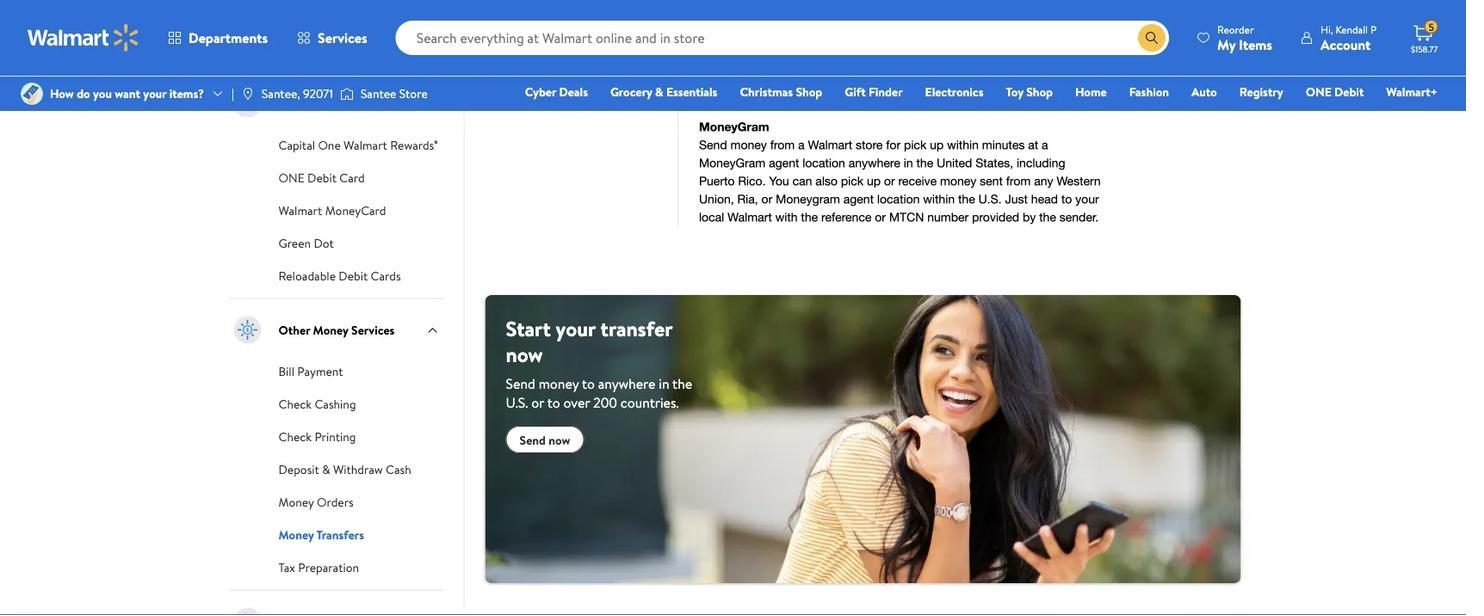 Task type: describe. For each thing, give the bounding box(es) containing it.
Search search field
[[396, 21, 1169, 55]]

debit left santee
[[326, 95, 355, 112]]

one for one debit
[[1306, 84, 1332, 100]]

check cashing link
[[279, 394, 356, 413]]

electronics link
[[918, 83, 992, 101]]

hi,
[[1321, 22, 1333, 37]]

gift
[[845, 84, 866, 100]]

|
[[232, 85, 234, 102]]

kendall
[[1336, 22, 1368, 37]]

the
[[673, 375, 693, 394]]

cash
[[386, 461, 411, 478]]

withdraw
[[333, 461, 383, 478]]

1 horizontal spatial walmart
[[344, 137, 387, 153]]

credit
[[279, 95, 312, 112]]

one debit card
[[279, 169, 365, 186]]

santee,
[[262, 85, 300, 102]]

check cashing
[[279, 396, 356, 413]]

electronics
[[925, 84, 984, 100]]

reorder my items
[[1218, 22, 1273, 54]]

registry
[[1240, 84, 1284, 100]]

cards
[[371, 268, 401, 284]]

toy shop
[[1006, 84, 1053, 100]]

fashion link
[[1122, 83, 1177, 101]]

registry link
[[1232, 83, 1291, 101]]

toy
[[1006, 84, 1024, 100]]

shop for toy shop
[[1027, 84, 1053, 100]]

cyber
[[525, 84, 556, 100]]

& for deposit
[[322, 461, 330, 478]]

payment
[[297, 363, 343, 380]]

92071
[[303, 85, 333, 102]]

send inside start your transfer now send money to anywhere in the u.s. or to over 200 countries.
[[506, 375, 535, 394]]

toy shop link
[[998, 83, 1061, 101]]

reloadable debit cards link
[[279, 266, 401, 285]]

one debit card link
[[279, 168, 365, 187]]

debit for one debit card
[[308, 169, 337, 186]]

home
[[1075, 84, 1107, 100]]

christmas shop
[[740, 84, 823, 100]]

dot
[[314, 235, 334, 252]]

 image for santee, 92071
[[241, 87, 255, 101]]

over
[[564, 394, 590, 413]]

transfers
[[316, 527, 364, 543]]

santee, 92071
[[262, 85, 333, 102]]

auto
[[1192, 84, 1217, 100]]

christmas shop link
[[732, 83, 830, 101]]

Walmart Site-Wide search field
[[396, 21, 1169, 55]]

other
[[279, 322, 310, 339]]

check for check printing
[[279, 429, 312, 445]]

card
[[340, 169, 365, 186]]

santee store
[[361, 85, 428, 102]]

fashion
[[1129, 84, 1169, 100]]

items?
[[169, 85, 204, 102]]

deposit & withdraw cash
[[279, 461, 411, 478]]

check printing
[[279, 429, 356, 445]]

grocery
[[610, 84, 652, 100]]

capital
[[279, 137, 315, 153]]

bill payment
[[279, 363, 343, 380]]

send now link
[[506, 426, 584, 454]]

 image for how do you want your items?
[[21, 83, 43, 105]]

0 vertical spatial money
[[313, 322, 348, 339]]

walmart moneycard
[[279, 202, 386, 219]]

gift cards image
[[230, 605, 265, 616]]

& for grocery
[[655, 84, 664, 100]]

tax preparation
[[279, 559, 359, 576]]

other money services image
[[230, 313, 265, 348]]

search icon image
[[1145, 31, 1159, 45]]

bill payment link
[[279, 361, 343, 380]]

home link
[[1068, 83, 1115, 101]]

reorder
[[1218, 22, 1254, 37]]

money for transfers
[[279, 527, 314, 543]]

how do you want your items?
[[50, 85, 204, 102]]

walmart image
[[28, 24, 140, 52]]

$158.77
[[1411, 43, 1438, 55]]

essentials
[[666, 84, 718, 100]]

printing
[[315, 429, 356, 445]]

affirm link
[[279, 39, 313, 58]]

1 horizontal spatial to
[[582, 375, 595, 394]]



Task type: locate. For each thing, give the bounding box(es) containing it.
credit & debit image
[[230, 87, 265, 121]]

bill
[[279, 363, 295, 380]]

shop right toy
[[1027, 84, 1053, 100]]

auto link
[[1184, 83, 1225, 101]]

anywhere
[[598, 375, 656, 394]]

money down deposit
[[279, 494, 314, 511]]

walmart+
[[1387, 84, 1438, 100]]

0 vertical spatial send
[[506, 375, 535, 394]]

2 vertical spatial money
[[279, 527, 314, 543]]

hi, kendall p account
[[1321, 22, 1377, 54]]

debit left "cards"
[[339, 268, 368, 284]]

walmart moneycard link
[[279, 200, 386, 219]]

u.s.
[[506, 394, 528, 413]]

check down bill
[[279, 396, 312, 413]]

one
[[1306, 84, 1332, 100], [279, 169, 305, 186]]

cyber deals link
[[517, 83, 596, 101]]

0 vertical spatial walmart
[[344, 137, 387, 153]]

in
[[659, 375, 670, 394]]

send inside send now link
[[520, 432, 546, 449]]

1 vertical spatial money
[[279, 494, 314, 511]]

you
[[93, 85, 112, 102]]

shop inside 'link'
[[796, 84, 823, 100]]

now inside start your transfer now send money to anywhere in the u.s. or to over 200 countries.
[[506, 340, 543, 369]]

walmart up card
[[344, 137, 387, 153]]

santee
[[361, 85, 396, 102]]

countries.
[[621, 394, 679, 413]]

money up "tax"
[[279, 527, 314, 543]]

money for orders
[[279, 494, 314, 511]]

 image
[[340, 85, 354, 102]]

services inside popup button
[[318, 28, 367, 47]]

to right money
[[582, 375, 595, 394]]

0 horizontal spatial your
[[143, 85, 166, 102]]

one down the 'account'
[[1306, 84, 1332, 100]]

1 shop from the left
[[796, 84, 823, 100]]

0 vertical spatial one
[[1306, 84, 1332, 100]]

1 vertical spatial now
[[549, 432, 570, 449]]

your inside start your transfer now send money to anywhere in the u.s. or to over 200 countries.
[[556, 314, 596, 343]]

to right or
[[547, 394, 560, 413]]

shop for christmas shop
[[796, 84, 823, 100]]

account
[[1321, 35, 1371, 54]]

1 vertical spatial send
[[520, 432, 546, 449]]

capital one walmart rewards® link
[[279, 135, 438, 154]]

items
[[1239, 35, 1273, 54]]

christmas
[[740, 84, 793, 100]]

one debit link
[[1298, 83, 1372, 101]]

how
[[50, 85, 74, 102]]

0 horizontal spatial now
[[506, 340, 543, 369]]

2 shop from the left
[[1027, 84, 1053, 100]]

1 vertical spatial your
[[556, 314, 596, 343]]

send now
[[520, 432, 570, 449]]

tax
[[279, 559, 295, 576]]

money orders
[[279, 494, 354, 511]]

0 horizontal spatial one
[[279, 169, 305, 186]]

gift finder
[[845, 84, 903, 100]]

my
[[1218, 35, 1236, 54]]

& right deposit
[[322, 461, 330, 478]]

gift finder link
[[837, 83, 911, 101]]

finder
[[869, 84, 903, 100]]

0 horizontal spatial to
[[547, 394, 560, 413]]

do
[[77, 85, 90, 102]]

2 check from the top
[[279, 429, 312, 445]]

deposit & withdraw cash link
[[279, 460, 411, 478]]

1 horizontal spatial one
[[1306, 84, 1332, 100]]

1 check from the top
[[279, 396, 312, 413]]

services right affirm "link"
[[318, 28, 367, 47]]

one debit
[[1306, 84, 1364, 100]]

send left money
[[506, 375, 535, 394]]

 image right |
[[241, 87, 255, 101]]

one down capital
[[279, 169, 305, 186]]

services down "cards"
[[351, 322, 395, 339]]

1 vertical spatial walmart
[[279, 202, 322, 219]]

capital one walmart rewards®
[[279, 137, 438, 153]]

money right other
[[313, 322, 348, 339]]

0 vertical spatial your
[[143, 85, 166, 102]]

& for credit
[[315, 95, 323, 112]]

0 horizontal spatial walmart
[[279, 202, 322, 219]]

debit left card
[[308, 169, 337, 186]]

0 horizontal spatial shop
[[796, 84, 823, 100]]

 image
[[21, 83, 43, 105], [241, 87, 255, 101]]

0 vertical spatial now
[[506, 340, 543, 369]]

money
[[313, 322, 348, 339], [279, 494, 314, 511], [279, 527, 314, 543]]

your right the want
[[143, 85, 166, 102]]

1 vertical spatial check
[[279, 429, 312, 445]]

p
[[1371, 22, 1377, 37]]

0 vertical spatial check
[[279, 396, 312, 413]]

orders
[[317, 494, 354, 511]]

preparation
[[298, 559, 359, 576]]

 image left how
[[21, 83, 43, 105]]

tax preparation link
[[279, 558, 359, 577]]

money
[[539, 375, 579, 394]]

grocery & essentials link
[[603, 83, 725, 101]]

check up deposit
[[279, 429, 312, 445]]

now down over
[[549, 432, 570, 449]]

services
[[318, 28, 367, 47], [351, 322, 395, 339]]

debit for one debit
[[1335, 84, 1364, 100]]

send
[[506, 375, 535, 394], [520, 432, 546, 449]]

send down or
[[520, 432, 546, 449]]

check
[[279, 396, 312, 413], [279, 429, 312, 445]]

moneycard
[[325, 202, 386, 219]]

start your transfer now send money to anywhere in the u.s. or to over 200 countries.
[[506, 314, 693, 413]]

money orders link
[[279, 492, 354, 511]]

& right "grocery"
[[655, 84, 664, 100]]

walmart up green dot link
[[279, 202, 322, 219]]

grocery & essentials
[[610, 84, 718, 100]]

to
[[582, 375, 595, 394], [547, 394, 560, 413]]

money transfers
[[279, 527, 364, 543]]

green dot
[[279, 235, 334, 252]]

check printing link
[[279, 427, 356, 446]]

money transfers link
[[279, 525, 364, 544]]

rewards®
[[390, 137, 438, 153]]

1 horizontal spatial shop
[[1027, 84, 1053, 100]]

deposit
[[279, 461, 319, 478]]

0 horizontal spatial  image
[[21, 83, 43, 105]]

check for check cashing
[[279, 396, 312, 413]]

reloadable debit cards
[[279, 268, 401, 284]]

departments
[[189, 28, 268, 47]]

one for one debit card
[[279, 169, 305, 186]]

or
[[532, 394, 544, 413]]

cyber deals
[[525, 84, 588, 100]]

200
[[593, 394, 617, 413]]

now
[[506, 340, 543, 369], [549, 432, 570, 449]]

& right the credit at the left
[[315, 95, 323, 112]]

departments button
[[153, 17, 283, 59]]

shop right christmas
[[796, 84, 823, 100]]

debit for reloadable debit cards
[[339, 268, 368, 284]]

walmart
[[344, 137, 387, 153], [279, 202, 322, 219]]

transfer
[[601, 314, 673, 343]]

5
[[1429, 20, 1435, 34]]

start
[[506, 314, 551, 343]]

debit down the 'account'
[[1335, 84, 1364, 100]]

your right the start
[[556, 314, 596, 343]]

1 vertical spatial services
[[351, 322, 395, 339]]

deals
[[559, 84, 588, 100]]

0 vertical spatial services
[[318, 28, 367, 47]]

1 horizontal spatial now
[[549, 432, 570, 449]]

1 horizontal spatial your
[[556, 314, 596, 343]]

walmart+ link
[[1379, 83, 1446, 101]]

&
[[655, 84, 664, 100], [315, 95, 323, 112], [322, 461, 330, 478]]

1 vertical spatial one
[[279, 169, 305, 186]]

1 horizontal spatial  image
[[241, 87, 255, 101]]

reloadable
[[279, 268, 336, 284]]

services button
[[283, 17, 382, 59]]

now up money
[[506, 340, 543, 369]]

store
[[399, 85, 428, 102]]



Task type: vqa. For each thing, say whether or not it's contained in the screenshot.
Add to Favorites list, Tree Hut Body Scrub, Shea Sugar Hydrating Exfoliator for Softer, Smoother Skin, Vanilla, 18 oz image
no



